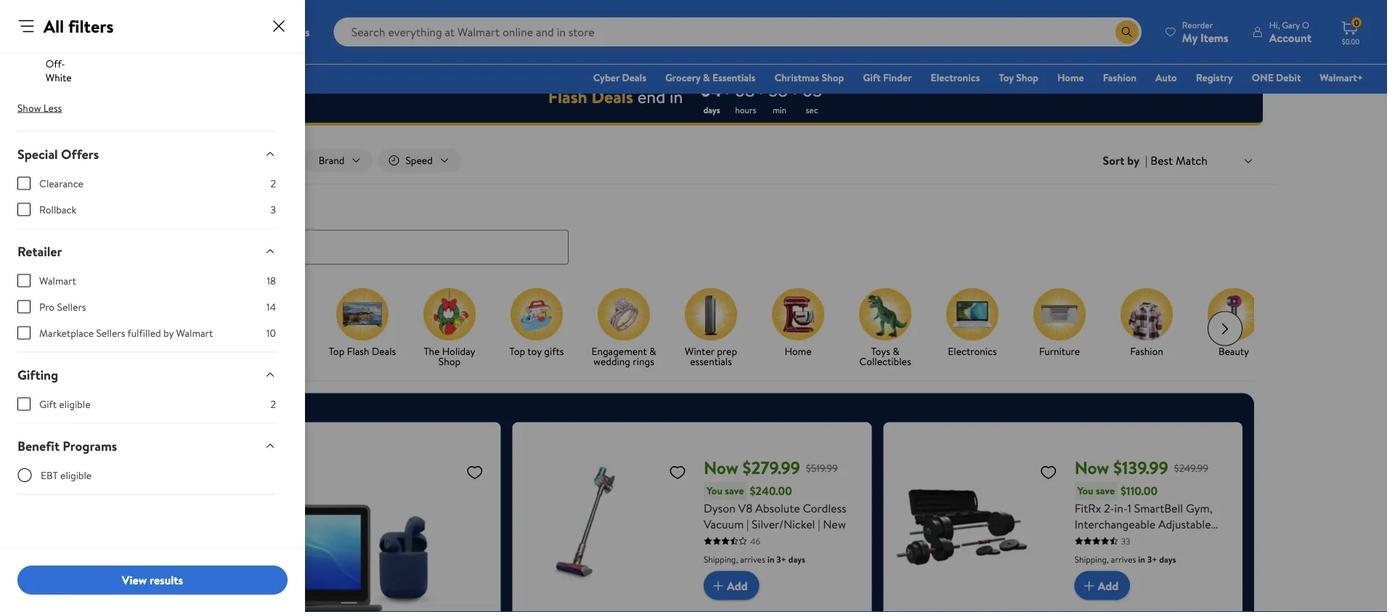 Task type: locate. For each thing, give the bounding box(es) containing it.
save up v8
[[725, 484, 744, 498]]

toy
[[999, 70, 1014, 85]]

you inside you save $240.00 dyson v8 absolute cordless vacuum | silver/nickel | new
[[707, 484, 723, 498]]

essentials
[[690, 354, 732, 368]]

2 for clearance
[[271, 177, 276, 191]]

1 horizontal spatial 3+
[[1148, 553, 1158, 566]]

0 horizontal spatial you
[[707, 484, 723, 498]]

shop inside the holiday shop
[[439, 354, 461, 368]]

sellers
[[57, 300, 86, 314], [96, 326, 125, 340]]

: for 08
[[760, 82, 763, 98]]

3+ for now $139.99
[[1148, 553, 1158, 566]]

& for grocery
[[703, 70, 710, 85]]

shop down 'the holiday shop' image
[[439, 354, 461, 368]]

off- white
[[46, 57, 72, 85]]

top flash deals image
[[336, 288, 389, 340]]

0 vertical spatial home
[[1058, 70, 1084, 85]]

shop all flash deals
[[246, 344, 305, 368]]

eligible for ebt eligible
[[60, 469, 92, 483]]

$110.00
[[1121, 483, 1158, 499]]

1 horizontal spatial now
[[1075, 456, 1110, 480]]

by inside sort and filter section element
[[1128, 153, 1140, 169]]

benefit programs
[[17, 437, 117, 456]]

1 horizontal spatial save
[[1096, 484, 1115, 498]]

filters
[[68, 14, 114, 38]]

0 horizontal spatial 3+
[[777, 553, 787, 566]]

all filters
[[44, 14, 114, 38]]

shipping, arrives in 3+ days for $279.99
[[704, 553, 806, 566]]

2 inside the special offers group
[[271, 177, 276, 191]]

: inside 58 : min
[[794, 82, 797, 98]]

top left the toy
[[510, 344, 525, 358]]

0 vertical spatial by
[[1128, 153, 1140, 169]]

shipping, for now $279.99
[[704, 553, 738, 566]]

close panel image
[[270, 17, 288, 35]]

one debit link
[[1246, 70, 1308, 85]]

eligible up benefit programs
[[59, 397, 90, 412]]

you inside you save $110.00 fitrx 2-in-1 smartbell gym, interchangeable adjustable dumbbells and barbell weight set, 100lbs.
[[1078, 484, 1094, 498]]

v8
[[739, 500, 753, 516]]

1 vertical spatial home link
[[761, 288, 836, 359]]

new
[[823, 516, 846, 532]]

group
[[153, 434, 489, 612]]

arrives down 46
[[740, 553, 766, 566]]

next slide for chipmodulewithimages list image
[[1208, 311, 1243, 346]]

top flash deals
[[329, 344, 396, 358]]

add button down 100lbs.
[[1075, 571, 1131, 601]]

save inside you save $240.00 dyson v8 absolute cordless vacuum | silver/nickel | new
[[725, 484, 744, 498]]

save up 2-
[[1096, 484, 1115, 498]]

eligible right ebt
[[60, 469, 92, 483]]

2 horizontal spatial :
[[794, 82, 797, 98]]

1 horizontal spatial in
[[768, 553, 775, 566]]

days down barbell
[[1160, 553, 1177, 566]]

EBT eligible radio
[[17, 469, 32, 483]]

: inside "04 : days"
[[726, 82, 729, 98]]

top for top toy gifts
[[510, 344, 525, 358]]

in down silver/nickel
[[768, 553, 775, 566]]

shop down fulfilled
[[159, 344, 181, 358]]

2 3+ from the left
[[1148, 553, 1158, 566]]

& right toys
[[893, 344, 900, 358]]

you up dyson
[[707, 484, 723, 498]]

you for now $279.99
[[707, 484, 723, 498]]

0 vertical spatial electronics link
[[925, 70, 987, 85]]

all down 10
[[270, 344, 280, 358]]

0 horizontal spatial add
[[727, 578, 748, 594]]

programs
[[63, 437, 117, 456]]

in down "and"
[[1139, 553, 1146, 566]]

33
[[1122, 535, 1131, 548]]

sellers left fulfilled
[[96, 326, 125, 340]]

03 sec
[[803, 78, 822, 116]]

top down top flash deals image
[[329, 344, 345, 358]]

the
[[424, 344, 440, 358]]

2 down shop all flash deals
[[271, 397, 276, 412]]

&
[[703, 70, 710, 85], [650, 344, 656, 358], [893, 344, 900, 358]]

benefit programs button
[[6, 424, 288, 469]]

gifts
[[544, 344, 564, 358]]

1 shipping, arrives in 3+ days from the left
[[704, 553, 806, 566]]

1 horizontal spatial home
[[1058, 70, 1084, 85]]

add to favorites list, fitrx 2-in-1 smartbell gym, interchangeable adjustable dumbbells and barbell weight set, 100lbs. image
[[1040, 463, 1058, 481]]

1 horizontal spatial top
[[510, 344, 525, 358]]

fashion link
[[1097, 70, 1144, 85], [1109, 288, 1185, 359]]

0 horizontal spatial arrives
[[740, 553, 766, 566]]

2 shipping, from the left
[[1075, 553, 1109, 566]]

now $279.99 group
[[524, 434, 860, 612]]

0 vertical spatial fashion
[[1103, 70, 1137, 85]]

add for $139.99
[[1098, 578, 1119, 594]]

sellers for pro
[[57, 300, 86, 314]]

walmart+ link
[[1314, 70, 1370, 85]]

& right grocery
[[703, 70, 710, 85]]

1 all from the left
[[183, 344, 193, 358]]

None checkbox
[[17, 327, 31, 340]]

now for now $279.99
[[704, 456, 739, 480]]

christmas shop link
[[768, 70, 851, 85]]

beauty
[[1219, 344, 1250, 358]]

toys & collectibles
[[860, 344, 912, 368]]

in right end
[[670, 84, 683, 109]]

walmart up shop all deals
[[176, 326, 213, 340]]

electronics down electronics image
[[948, 344, 997, 358]]

1 horizontal spatial sellers
[[96, 326, 125, 340]]

& inside toys & collectibles
[[893, 344, 900, 358]]

ebt
[[41, 469, 58, 483]]

top for top flash deals
[[329, 344, 345, 358]]

shipping, arrives in 3+ days down 46
[[704, 553, 806, 566]]

gift for gift eligible
[[39, 397, 57, 412]]

shipping, up add to cart image
[[704, 553, 738, 566]]

1 save from the left
[[725, 484, 744, 498]]

gym,
[[1186, 500, 1213, 516]]

1 horizontal spatial arrives
[[1111, 553, 1137, 566]]

1 shipping, from the left
[[704, 553, 738, 566]]

in inside "now $279.99" group
[[768, 553, 775, 566]]

days down the 04
[[704, 104, 720, 116]]

view results
[[122, 572, 183, 588]]

$249.99
[[1175, 461, 1209, 475]]

0 horizontal spatial now
[[704, 456, 739, 480]]

1 horizontal spatial by
[[1128, 153, 1140, 169]]

2 add button from the left
[[1075, 571, 1131, 601]]

3 : from the left
[[794, 82, 797, 98]]

3+ inside "now $279.99" group
[[777, 553, 787, 566]]

1 horizontal spatial add button
[[1075, 571, 1131, 601]]

arrives down 33 on the bottom
[[1111, 553, 1137, 566]]

toy shop link
[[993, 70, 1045, 85]]

|
[[1146, 153, 1148, 169], [747, 516, 749, 532], [818, 516, 821, 532]]

shipping, for now $139.99
[[1075, 553, 1109, 566]]

gifting
[[17, 366, 58, 384]]

2 2 from the top
[[271, 397, 276, 412]]

1 you from the left
[[707, 484, 723, 498]]

1 vertical spatial walmart
[[176, 326, 213, 340]]

: right the 04
[[726, 82, 729, 98]]

04 : days
[[701, 78, 729, 116]]

flash down top flash deals image
[[347, 344, 370, 358]]

days inside "now $279.99" group
[[789, 553, 806, 566]]

0 horizontal spatial days
[[704, 104, 720, 116]]

shipping, arrives in 3+ days inside "now $279.99" group
[[704, 553, 806, 566]]

0 horizontal spatial in
[[670, 84, 683, 109]]

0 horizontal spatial all
[[183, 344, 193, 358]]

& right engagement
[[650, 344, 656, 358]]

2 : from the left
[[760, 82, 763, 98]]

2 arrives from the left
[[1111, 553, 1137, 566]]

1 vertical spatial by
[[163, 326, 174, 340]]

2 you from the left
[[1078, 484, 1094, 498]]

2 horizontal spatial in
[[1139, 553, 1146, 566]]

special offers group
[[17, 177, 276, 229]]

$519.99
[[806, 461, 838, 475]]

100lbs.
[[1097, 548, 1131, 564]]

interchangeable
[[1075, 516, 1156, 532]]

add down vacuum
[[727, 578, 748, 594]]

1 add button from the left
[[704, 571, 760, 601]]

walmart
[[39, 274, 76, 288], [176, 326, 213, 340]]

add down 100lbs.
[[1098, 578, 1119, 594]]

| inside sort and filter section element
[[1146, 153, 1148, 169]]

beauty image
[[1208, 288, 1261, 340]]

1 top from the left
[[329, 344, 345, 358]]

2 top from the left
[[510, 344, 525, 358]]

2 up 3
[[271, 177, 276, 191]]

marketplace sellers fulfilled by walmart
[[39, 326, 213, 340]]

0 horizontal spatial |
[[747, 516, 749, 532]]

2 save from the left
[[1096, 484, 1115, 498]]

1 vertical spatial eligible
[[60, 469, 92, 483]]

1 horizontal spatial add
[[1098, 578, 1119, 594]]

0 vertical spatial gift
[[863, 70, 881, 85]]

0 horizontal spatial by
[[163, 326, 174, 340]]

home down home image
[[785, 344, 812, 358]]

days inside "04 : days"
[[704, 104, 720, 116]]

Search search field
[[334, 17, 1142, 46]]

1 vertical spatial sellers
[[96, 326, 125, 340]]

gift left finder
[[863, 70, 881, 85]]

christmas
[[775, 70, 820, 85]]

None search field
[[113, 202, 1275, 265]]

in-
[[1115, 500, 1128, 516]]

add button inside "now $279.99" group
[[704, 571, 760, 601]]

3+ down silver/nickel
[[777, 553, 787, 566]]

less
[[43, 101, 62, 115]]

shipping, arrives in 3+ days down 33 on the bottom
[[1075, 553, 1177, 566]]

by right sort
[[1128, 153, 1140, 169]]

add button for $279.99
[[704, 571, 760, 601]]

all filters dialog
[[0, 0, 305, 612]]

2 add from the left
[[1098, 578, 1119, 594]]

flash
[[548, 84, 588, 109], [282, 344, 305, 358], [347, 344, 370, 358]]

cyber deals link
[[587, 70, 653, 85]]

days down silver/nickel
[[789, 553, 806, 566]]

: for 58
[[794, 82, 797, 98]]

sellers for marketplace
[[96, 326, 125, 340]]

shipping, inside "now $279.99" group
[[704, 553, 738, 566]]

shop down 10
[[246, 344, 268, 358]]

save for $139.99
[[1096, 484, 1115, 498]]

58
[[769, 78, 788, 102]]

electronics left the "toy"
[[931, 70, 980, 85]]

1 horizontal spatial flash
[[347, 344, 370, 358]]

1 vertical spatial 2
[[271, 397, 276, 412]]

electronics link
[[925, 70, 987, 85], [935, 288, 1011, 359]]

1 now from the left
[[704, 456, 739, 480]]

now up dyson
[[704, 456, 739, 480]]

engagement & wedding rings image
[[598, 288, 650, 340]]

2 for gift eligible
[[271, 397, 276, 412]]

2 horizontal spatial &
[[893, 344, 900, 358]]

| left new
[[818, 516, 821, 532]]

0 horizontal spatial top
[[329, 344, 345, 358]]

sellers right pro
[[57, 300, 86, 314]]

1 horizontal spatial :
[[760, 82, 763, 98]]

0 horizontal spatial shipping,
[[704, 553, 738, 566]]

furniture image
[[1034, 288, 1086, 340]]

flash down flash deals image
[[282, 344, 305, 358]]

: right 08 on the top
[[760, 82, 763, 98]]

add
[[727, 578, 748, 594], [1098, 578, 1119, 594]]

0 vertical spatial eligible
[[59, 397, 90, 412]]

0 horizontal spatial shipping, arrives in 3+ days
[[704, 553, 806, 566]]

04
[[701, 78, 722, 102]]

you up fitrx
[[1078, 484, 1094, 498]]

0 horizontal spatial &
[[650, 344, 656, 358]]

flash deals end in 4 days 8 hours 58 minutes 3 seconds element
[[548, 84, 683, 109]]

1 horizontal spatial you
[[1078, 484, 1094, 498]]

you save $240.00 dyson v8 absolute cordless vacuum | silver/nickel | new
[[704, 483, 847, 532]]

show less
[[17, 101, 62, 115]]

days
[[704, 104, 720, 116], [789, 553, 806, 566], [1160, 553, 1177, 566]]

timer
[[124, 70, 1263, 126]]

0 horizontal spatial flash
[[282, 344, 305, 358]]

& for toys
[[893, 344, 900, 358]]

gift inside all filters dialog
[[39, 397, 57, 412]]

holiday
[[442, 344, 476, 358]]

you
[[707, 484, 723, 498], [1078, 484, 1094, 498]]

all for deals
[[183, 344, 193, 358]]

1 add from the left
[[727, 578, 748, 594]]

add inside "now $279.99" group
[[727, 578, 748, 594]]

1 horizontal spatial all
[[270, 344, 280, 358]]

shipping, down dumbbells
[[1075, 553, 1109, 566]]

cyber deals
[[593, 70, 647, 85]]

by right fulfilled
[[163, 326, 174, 340]]

1 vertical spatial electronics
[[948, 344, 997, 358]]

walmart image
[[23, 20, 118, 44]]

: inside 08 : hours
[[760, 82, 763, 98]]

Walmart Site-Wide search field
[[334, 17, 1142, 46]]

3+ down "and"
[[1148, 553, 1158, 566]]

save
[[725, 484, 744, 498], [1096, 484, 1115, 498]]

$139.99
[[1114, 456, 1169, 480]]

$240.00
[[750, 483, 792, 499]]

1 arrives from the left
[[740, 553, 766, 566]]

fulfilled
[[127, 326, 161, 340]]

0 horizontal spatial add button
[[704, 571, 760, 601]]

and
[[1131, 532, 1149, 548]]

view results button
[[17, 566, 288, 595]]

shop right the "toy"
[[1017, 70, 1039, 85]]

arrives inside "now $279.99" group
[[740, 553, 766, 566]]

1 2 from the top
[[271, 177, 276, 191]]

0 horizontal spatial home
[[785, 344, 812, 358]]

0 vertical spatial 2
[[271, 177, 276, 191]]

all left the deals
[[183, 344, 193, 358]]

now up fitrx
[[1075, 456, 1110, 480]]

toy
[[528, 344, 542, 358]]

1 horizontal spatial home link
[[1051, 70, 1091, 85]]

shop
[[822, 70, 844, 85], [1017, 70, 1039, 85], [159, 344, 181, 358], [246, 344, 268, 358], [439, 354, 461, 368]]

fashion down fashion image
[[1131, 344, 1164, 358]]

home right toy shop
[[1058, 70, 1084, 85]]

1 3+ from the left
[[777, 553, 787, 566]]

2 now from the left
[[1075, 456, 1110, 480]]

0 horizontal spatial save
[[725, 484, 744, 498]]

0 horizontal spatial sellers
[[57, 300, 86, 314]]

shop all deals
[[159, 344, 218, 358]]

0 horizontal spatial :
[[726, 82, 729, 98]]

0 vertical spatial sellers
[[57, 300, 86, 314]]

1 horizontal spatial days
[[789, 553, 806, 566]]

1 horizontal spatial gift
[[863, 70, 881, 85]]

now inside group
[[704, 456, 739, 480]]

| right sort
[[1146, 153, 1148, 169]]

: right 58
[[794, 82, 797, 98]]

now
[[704, 456, 739, 480], [1075, 456, 1110, 480]]

1 horizontal spatial &
[[703, 70, 710, 85]]

weight
[[1190, 532, 1226, 548]]

days for now $139.99
[[1160, 553, 1177, 566]]

| right vacuum
[[747, 516, 749, 532]]

1 : from the left
[[726, 82, 729, 98]]

retailer group
[[17, 274, 276, 352]]

fashion left auto link
[[1103, 70, 1137, 85]]

save inside you save $110.00 fitrx 2-in-1 smartbell gym, interchangeable adjustable dumbbells and barbell weight set, 100lbs.
[[1096, 484, 1115, 498]]

sort by |
[[1103, 153, 1148, 169]]

2 shipping, arrives in 3+ days from the left
[[1075, 553, 1177, 566]]

walmart up 'pro sellers'
[[39, 274, 76, 288]]

2 horizontal spatial days
[[1160, 553, 1177, 566]]

days for now $279.99
[[789, 553, 806, 566]]

& inside engagement & wedding rings
[[650, 344, 656, 358]]

by
[[1128, 153, 1140, 169], [163, 326, 174, 340]]

2 horizontal spatial |
[[1146, 153, 1148, 169]]

all inside shop all flash deals
[[270, 344, 280, 358]]

3
[[271, 203, 276, 217]]

0 horizontal spatial walmart
[[39, 274, 76, 288]]

1 horizontal spatial shipping,
[[1075, 553, 1109, 566]]

1 vertical spatial home
[[785, 344, 812, 358]]

flash left cyber
[[548, 84, 588, 109]]

add button down 46
[[704, 571, 760, 601]]

arrives
[[740, 553, 766, 566], [1111, 553, 1137, 566]]

set,
[[1075, 548, 1095, 564]]

marketplace
[[39, 326, 94, 340]]

$0.00
[[1342, 36, 1360, 46]]

0 horizontal spatial gift
[[39, 397, 57, 412]]

add button for $139.99
[[1075, 571, 1131, 601]]

gift down the gifting
[[39, 397, 57, 412]]

1 vertical spatial gift
[[39, 397, 57, 412]]

2 all from the left
[[270, 344, 280, 358]]

None checkbox
[[17, 177, 31, 190], [17, 203, 31, 217], [17, 275, 31, 288], [17, 301, 31, 314], [17, 398, 31, 411], [17, 177, 31, 190], [17, 203, 31, 217], [17, 275, 31, 288], [17, 301, 31, 314], [17, 398, 31, 411]]

1 horizontal spatial shipping, arrives in 3+ days
[[1075, 553, 1177, 566]]



Task type: vqa. For each thing, say whether or not it's contained in the screenshot.
Shipping, arrives in 3+ days
yes



Task type: describe. For each thing, give the bounding box(es) containing it.
engagement & wedding rings
[[592, 344, 656, 368]]

3+ for now $279.99
[[777, 553, 787, 566]]

registry link
[[1190, 70, 1240, 85]]

smartbell
[[1135, 500, 1184, 516]]

0 horizontal spatial home link
[[761, 288, 836, 359]]

one
[[1252, 70, 1274, 85]]

timer containing 04
[[124, 70, 1263, 126]]

now $139.99 $249.99
[[1075, 456, 1209, 480]]

1
[[1128, 500, 1132, 516]]

you for now $139.99
[[1078, 484, 1094, 498]]

& for engagement
[[650, 344, 656, 358]]

in for now $279.99
[[768, 553, 775, 566]]

all for flash
[[270, 344, 280, 358]]

shop inside shop all flash deals
[[246, 344, 268, 358]]

1 vertical spatial electronics link
[[935, 288, 1011, 359]]

18
[[267, 274, 276, 288]]

cyber
[[593, 70, 620, 85]]

dyson
[[704, 500, 736, 516]]

ebt eligible
[[41, 469, 92, 483]]

gifting button
[[6, 353, 288, 397]]

0
[[1355, 16, 1360, 29]]

sort
[[1103, 153, 1125, 169]]

gift finder link
[[857, 70, 919, 85]]

gift for gift finder
[[863, 70, 881, 85]]

2-
[[1104, 500, 1115, 516]]

benefit
[[17, 437, 60, 456]]

shop all deals image
[[162, 288, 214, 340]]

grocery & essentials link
[[659, 70, 762, 85]]

registry
[[1196, 70, 1233, 85]]

walmart+
[[1320, 70, 1364, 85]]

results
[[150, 572, 183, 588]]

none checkbox inside the retailer group
[[17, 327, 31, 340]]

clearance
[[39, 177, 84, 191]]

dumbbells
[[1075, 532, 1128, 548]]

0 vertical spatial fashion link
[[1097, 70, 1144, 85]]

58 : min
[[769, 78, 797, 116]]

wedding
[[594, 354, 631, 368]]

rings
[[633, 354, 655, 368]]

retailer button
[[6, 230, 288, 274]]

$279.99
[[743, 456, 801, 480]]

add for $279.99
[[727, 578, 748, 594]]

in inside timer
[[670, 84, 683, 109]]

save for $279.99
[[725, 484, 744, 498]]

furniture link
[[1022, 288, 1098, 359]]

flash inside shop all flash deals
[[282, 344, 305, 358]]

10
[[267, 326, 276, 340]]

fashion image
[[1121, 288, 1173, 340]]

toys
[[871, 344, 891, 358]]

furniture
[[1040, 344, 1080, 358]]

shipping, arrives in 3+ days for $139.99
[[1075, 553, 1177, 566]]

0 vertical spatial electronics
[[931, 70, 980, 85]]

view
[[122, 572, 147, 588]]

1 vertical spatial fashion link
[[1109, 288, 1185, 359]]

eligible for gift eligible
[[59, 397, 90, 412]]

you save $110.00 fitrx 2-in-1 smartbell gym, interchangeable adjustable dumbbells and barbell weight set, 100lbs.
[[1075, 483, 1226, 564]]

deals inside shop all flash deals
[[263, 354, 287, 368]]

arrives for $139.99
[[1111, 553, 1137, 566]]

retailer
[[17, 243, 62, 261]]

shop right christmas
[[822, 70, 844, 85]]

gift finder
[[863, 70, 912, 85]]

sort and filter section element
[[113, 137, 1275, 184]]

home image
[[772, 288, 825, 340]]

special
[[17, 145, 58, 163]]

collectibles
[[860, 354, 912, 368]]

grocery
[[665, 70, 701, 85]]

the holiday shop image
[[424, 288, 476, 340]]

add to favorites list, dyson v8 absolute cordless vacuum | silver/nickel | new image
[[669, 463, 687, 481]]

shop all flash deals link
[[238, 288, 313, 370]]

0 vertical spatial home link
[[1051, 70, 1091, 85]]

gift eligible
[[39, 397, 90, 412]]

cordless
[[803, 500, 847, 516]]

add to cart image
[[710, 577, 727, 595]]

1 horizontal spatial walmart
[[176, 326, 213, 340]]

add to cart image
[[1081, 577, 1098, 595]]

deals
[[195, 344, 218, 358]]

flash deals end in
[[548, 84, 683, 109]]

show
[[17, 101, 41, 115]]

2 horizontal spatial flash
[[548, 84, 588, 109]]

now $279.99 $519.99
[[704, 456, 838, 480]]

show less button
[[6, 97, 74, 120]]

now for now $139.99
[[1075, 456, 1110, 480]]

flash deals image
[[249, 288, 302, 340]]

46
[[751, 535, 761, 548]]

1 vertical spatial fashion
[[1131, 344, 1164, 358]]

Search in Flash Deals search field
[[130, 230, 569, 265]]

arrives for $279.99
[[740, 553, 766, 566]]

off-
[[46, 57, 65, 71]]

auto link
[[1149, 70, 1184, 85]]

toys & collectibles link
[[848, 288, 923, 370]]

winter prep essentials link
[[673, 288, 749, 370]]

toys & collectibles image
[[859, 288, 912, 340]]

finder
[[883, 70, 912, 85]]

by inside the retailer group
[[163, 326, 174, 340]]

end
[[638, 84, 666, 109]]

engagement
[[592, 344, 647, 358]]

essentials
[[713, 70, 756, 85]]

the holiday shop link
[[412, 288, 488, 370]]

08
[[735, 78, 755, 102]]

winter prep essentials image
[[685, 288, 737, 340]]

in for now $139.99
[[1139, 553, 1146, 566]]

electronics image
[[947, 288, 999, 340]]

08 : hours
[[735, 78, 763, 116]]

add to favorites list, open box | dell chromebook | newest os | 11.6-inch | intel celeron | 4gb ram 16gb | bundle: wireless mouse, bluetooth/wireless airbuds by certified 2 day express image
[[466, 463, 484, 481]]

: for 04
[[726, 82, 729, 98]]

the holiday shop
[[424, 344, 476, 368]]

pro
[[39, 300, 55, 314]]

offers
[[61, 145, 99, 163]]

winter
[[685, 344, 715, 358]]

hours
[[735, 104, 757, 116]]

beauty link
[[1197, 288, 1272, 359]]

all
[[44, 14, 64, 38]]

prep
[[717, 344, 737, 358]]

top toy gifts link
[[499, 288, 575, 359]]

vacuum
[[704, 516, 744, 532]]

christmas shop
[[775, 70, 844, 85]]

barbell
[[1152, 532, 1187, 548]]

0 vertical spatial walmart
[[39, 274, 76, 288]]

top toy gifts image
[[511, 288, 563, 340]]

top flash deals link
[[325, 288, 400, 359]]

special offers
[[17, 145, 99, 163]]

1 horizontal spatial |
[[818, 516, 821, 532]]

sec
[[806, 104, 819, 116]]

grocery & essentials
[[665, 70, 756, 85]]



